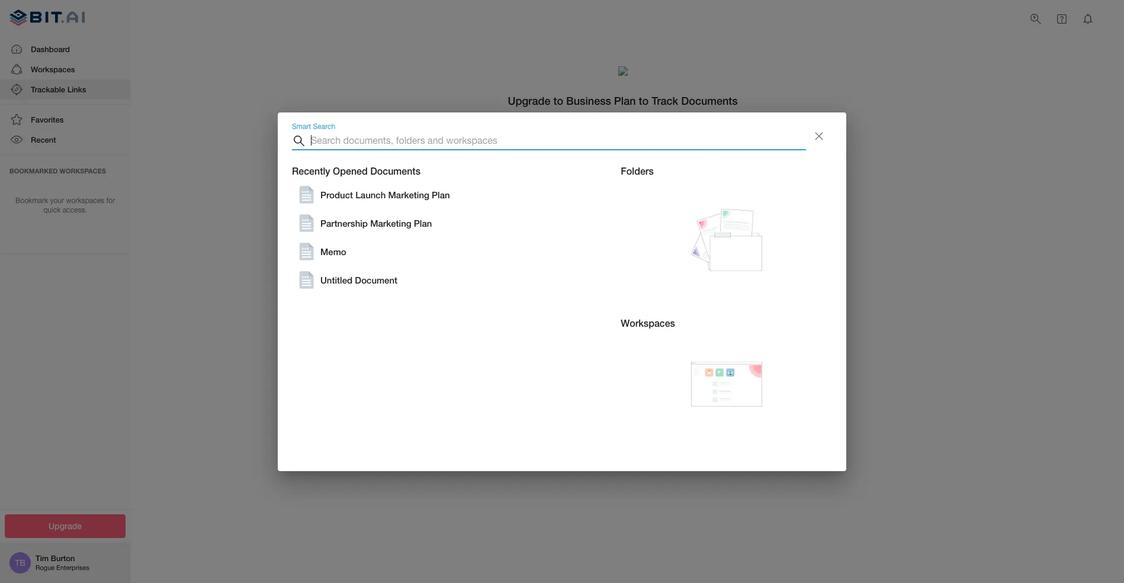 Task type: vqa. For each thing, say whether or not it's contained in the screenshot.
Team Management to the left
no



Task type: locate. For each thing, give the bounding box(es) containing it.
1 vertical spatial workspaces
[[621, 318, 676, 329]]

as
[[658, 119, 668, 130], [688, 119, 698, 130]]

2 horizontal spatial your
[[771, 119, 789, 130]]

enterprises
[[56, 565, 89, 572]]

upgrade inside upgrade your account to the business plan for as low as $15/mo to track your shared bit documents.
[[457, 119, 494, 130]]

product launch marketing plan link
[[297, 186, 593, 205]]

trackable links button
[[0, 79, 130, 100]]

opened
[[333, 165, 368, 176]]

2 horizontal spatial upgrade
[[508, 94, 551, 107]]

recent button
[[0, 130, 130, 150]]

your
[[497, 119, 515, 130], [771, 119, 789, 130], [50, 196, 64, 205]]

plan up documents.
[[623, 119, 642, 130]]

• password protection
[[567, 170, 649, 179]]

Search documents, folders and workspaces text field
[[311, 131, 807, 150]]

protection
[[611, 170, 649, 179]]

marketing down product launch marketing plan at left top
[[371, 218, 412, 229]]

for right workspaces at the left of page
[[106, 196, 115, 205]]

workspaces
[[31, 64, 75, 74], [621, 318, 676, 329]]

1 vertical spatial documents
[[371, 165, 421, 176]]

as up the learn
[[658, 119, 668, 130]]

0 vertical spatial upgrade
[[508, 94, 551, 107]]

documents up product launch marketing plan at left top
[[371, 165, 421, 176]]

1 vertical spatial business
[[582, 119, 620, 130]]

1 vertical spatial for
[[106, 196, 115, 205]]

learn more. link
[[647, 133, 698, 143]]

more.
[[674, 133, 698, 143]]

0 horizontal spatial workspaces
[[31, 64, 75, 74]]

upgrade for upgrade to business plan to track documents
[[508, 94, 551, 107]]

your up quick
[[50, 196, 64, 205]]

0 horizontal spatial as
[[658, 119, 668, 130]]

bookmark
[[15, 196, 48, 205]]

1 vertical spatial upgrade
[[457, 119, 494, 130]]

recent
[[31, 135, 56, 145]]

bookmarked workspaces
[[9, 167, 106, 175]]

0 vertical spatial business
[[567, 94, 612, 107]]

1 horizontal spatial upgrade
[[457, 119, 494, 130]]

recently
[[292, 165, 331, 176]]

bookmarked
[[9, 167, 58, 175]]

plan
[[615, 94, 636, 107], [623, 119, 642, 130], [432, 190, 450, 200], [414, 218, 432, 229]]

your left account
[[497, 119, 515, 130]]

0 vertical spatial documents
[[682, 94, 738, 107]]

2 vertical spatial upgrade
[[49, 521, 82, 531]]

plan down product launch marketing plan link
[[414, 218, 432, 229]]

0 horizontal spatial for
[[106, 196, 115, 205]]

1 horizontal spatial for
[[644, 119, 656, 130]]

your inside bookmark your workspaces for quick access.
[[50, 196, 64, 205]]

document
[[355, 275, 398, 286]]

0 vertical spatial for
[[644, 119, 656, 130]]

documents up $15/mo
[[682, 94, 738, 107]]

your right "track"
[[771, 119, 789, 130]]

dialog
[[278, 112, 847, 471]]

partnership marketing plan link
[[297, 214, 593, 233]]

your for to
[[497, 119, 515, 130]]

upgrade
[[508, 94, 551, 107], [457, 119, 494, 130], [49, 521, 82, 531]]

1 horizontal spatial as
[[688, 119, 698, 130]]

business
[[567, 94, 612, 107], [582, 119, 620, 130]]

bit
[[580, 133, 591, 143]]

plan inside upgrade your account to the business plan for as low as $15/mo to track your shared bit documents.
[[623, 119, 642, 130]]

business up bit
[[582, 119, 620, 130]]

password
[[572, 170, 609, 179]]

bookmark your workspaces for quick access.
[[15, 196, 115, 215]]

for inside bookmark your workspaces for quick access.
[[106, 196, 115, 205]]

0 vertical spatial workspaces
[[31, 64, 75, 74]]

business inside upgrade your account to the business plan for as low as $15/mo to track your shared bit documents.
[[582, 119, 620, 130]]

1 horizontal spatial workspaces
[[621, 318, 676, 329]]

marketing right launch
[[388, 190, 430, 200]]

workspaces inside button
[[31, 64, 75, 74]]

as right low
[[688, 119, 698, 130]]

tim burton rogue enterprises
[[36, 554, 89, 572]]

to
[[554, 94, 564, 107], [639, 94, 649, 107], [555, 119, 563, 130], [736, 119, 744, 130]]

untitled
[[321, 275, 353, 286]]

business up "the"
[[567, 94, 612, 107]]

marketing
[[388, 190, 430, 200], [371, 218, 412, 229]]

plan up partnership marketing plan link
[[432, 190, 450, 200]]

for up the learn
[[644, 119, 656, 130]]

1 as from the left
[[658, 119, 668, 130]]

tim
[[36, 554, 49, 564]]

1 horizontal spatial documents
[[682, 94, 738, 107]]

upgrade button
[[5, 515, 126, 539]]

1 horizontal spatial your
[[497, 119, 515, 130]]

track
[[747, 119, 768, 130]]

learn
[[647, 133, 671, 143]]

plan inside partnership marketing plan link
[[414, 218, 432, 229]]

0 vertical spatial marketing
[[388, 190, 430, 200]]

documents
[[682, 94, 738, 107], [371, 165, 421, 176]]

0 horizontal spatial your
[[50, 196, 64, 205]]

0 horizontal spatial documents
[[371, 165, 421, 176]]

to up shared
[[554, 94, 564, 107]]

0 horizontal spatial upgrade
[[49, 521, 82, 531]]

for
[[644, 119, 656, 130], [106, 196, 115, 205]]



Task type: describe. For each thing, give the bounding box(es) containing it.
workspaces
[[66, 196, 104, 205]]

workspaces
[[60, 167, 106, 175]]

dashboard button
[[0, 39, 130, 59]]

•
[[567, 170, 570, 179]]

workspaces button
[[0, 59, 130, 79]]

search
[[313, 122, 336, 130]]

links
[[67, 85, 86, 94]]

smart search
[[292, 122, 336, 130]]

plan up upgrade your account to the business plan for as low as $15/mo to track your shared bit documents.
[[615, 94, 636, 107]]

dialog containing recently opened documents
[[278, 112, 847, 471]]

rogue
[[36, 565, 55, 572]]

untitled document
[[321, 275, 398, 286]]

favorites button
[[0, 110, 130, 130]]

upgrade inside button
[[49, 521, 82, 531]]

$15/mo
[[701, 119, 733, 130]]

documents.
[[594, 133, 644, 143]]

memo link
[[297, 243, 593, 262]]

launch
[[356, 190, 386, 200]]

low
[[671, 119, 685, 130]]

2 as from the left
[[688, 119, 698, 130]]

documents inside dialog
[[371, 165, 421, 176]]

tb
[[15, 559, 25, 568]]

learn more.
[[647, 133, 698, 143]]

the
[[566, 119, 579, 130]]

smart
[[292, 122, 311, 130]]

to left "the"
[[555, 119, 563, 130]]

your for for
[[50, 196, 64, 205]]

for inside upgrade your account to the business plan for as low as $15/mo to track your shared bit documents.
[[644, 119, 656, 130]]

upgrade for upgrade your account to the business plan for as low as $15/mo to track your shared bit documents.
[[457, 119, 494, 130]]

1 vertical spatial marketing
[[371, 218, 412, 229]]

trackable
[[31, 85, 65, 94]]

product
[[321, 190, 353, 200]]

account
[[518, 119, 552, 130]]

to left "track"
[[736, 119, 744, 130]]

memo
[[321, 247, 347, 257]]

partnership
[[321, 218, 368, 229]]

upgrade your account to the business plan for as low as $15/mo to track your shared bit documents.
[[457, 119, 789, 143]]

product launch marketing plan
[[321, 190, 450, 200]]

trackable links
[[31, 85, 86, 94]]

favorites
[[31, 115, 64, 125]]

access.
[[63, 206, 87, 215]]

recently opened documents
[[292, 165, 421, 176]]

workspaces inside dialog
[[621, 318, 676, 329]]

folders
[[621, 165, 654, 176]]

to left track
[[639, 94, 649, 107]]

shared
[[548, 133, 577, 143]]

partnership marketing plan
[[321, 218, 432, 229]]

upgrade to business plan to track documents
[[508, 94, 738, 107]]

track
[[652, 94, 679, 107]]

quick
[[43, 206, 61, 215]]

untitled document link
[[297, 271, 593, 290]]

dashboard
[[31, 44, 70, 54]]

plan inside product launch marketing plan link
[[432, 190, 450, 200]]

burton
[[51, 554, 75, 564]]



